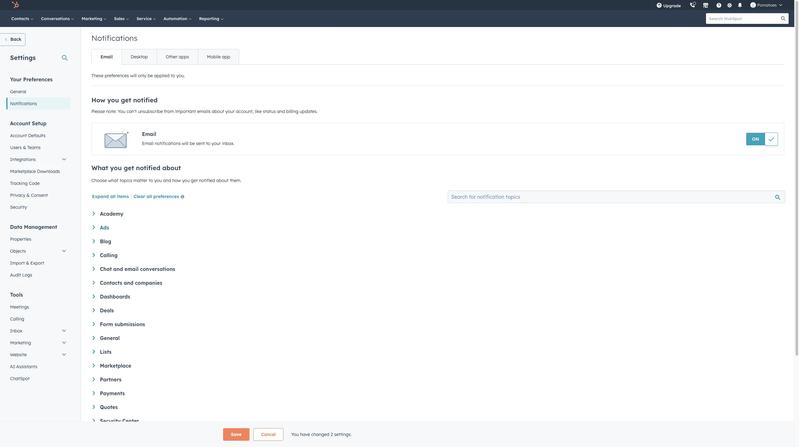 Task type: describe. For each thing, give the bounding box(es) containing it.
these
[[91, 73, 103, 79]]

desktop button
[[122, 49, 157, 64]]

and left the billing
[[277, 109, 285, 114]]

what
[[108, 178, 118, 184]]

tyler black image
[[750, 2, 756, 8]]

hubspot image
[[11, 1, 19, 9]]

deals
[[100, 308, 114, 314]]

search button
[[778, 13, 789, 24]]

account setup element
[[6, 120, 70, 213]]

users
[[10, 145, 22, 151]]

marketing inside button
[[10, 340, 31, 346]]

ads
[[100, 225, 109, 231]]

1 horizontal spatial your
[[225, 109, 235, 114]]

help button
[[714, 0, 724, 10]]

other apps
[[166, 54, 189, 60]]

settings.
[[334, 432, 352, 438]]

caret image for deals
[[93, 309, 95, 313]]

security center
[[100, 418, 139, 425]]

1 vertical spatial about
[[162, 164, 181, 172]]

notifications link
[[6, 98, 70, 110]]

email inside button
[[101, 54, 113, 60]]

calling icon button
[[687, 1, 698, 9]]

search image
[[781, 16, 786, 21]]

code
[[29, 181, 40, 186]]

data management
[[10, 224, 57, 230]]

1 horizontal spatial general
[[100, 335, 120, 342]]

account setup
[[10, 120, 46, 127]]

0 horizontal spatial your
[[212, 141, 221, 146]]

get for notifications
[[121, 96, 131, 104]]

how you get notified
[[91, 96, 158, 104]]

please note: you can't unsubscribe from important emails about your account, like status and billing updates.
[[91, 109, 318, 114]]

notifications image
[[737, 3, 743, 8]]

app
[[222, 54, 230, 60]]

properties link
[[6, 233, 70, 245]]

0 vertical spatial calling
[[100, 252, 118, 259]]

submissions
[[115, 321, 145, 328]]

clear all preferences button
[[134, 194, 187, 201]]

sales link
[[110, 10, 133, 27]]

caret image for academy
[[93, 212, 95, 216]]

0 vertical spatial you
[[118, 109, 125, 114]]

choose what topics matter to you and how you get notified about them.
[[91, 178, 241, 184]]

hubspot link
[[8, 1, 24, 9]]

Search HubSpot search field
[[706, 13, 783, 24]]

menu containing pomatoes
[[652, 0, 787, 10]]

you up "clear all preferences"
[[154, 178, 162, 184]]

0 vertical spatial preferences
[[105, 73, 129, 79]]

notifications button
[[735, 0, 745, 10]]

integrations
[[10, 157, 36, 162]]

teams
[[27, 145, 41, 151]]

settings
[[10, 54, 36, 62]]

email button
[[92, 49, 122, 64]]

objects
[[10, 249, 26, 254]]

will for only
[[130, 73, 137, 79]]

reporting link
[[195, 10, 227, 27]]

all for clear
[[147, 194, 152, 200]]

automation
[[164, 16, 188, 21]]

clear
[[134, 194, 145, 200]]

caret image for quotes
[[93, 405, 95, 409]]

caret image for lists
[[93, 350, 95, 354]]

expand
[[92, 194, 109, 200]]

can't
[[127, 109, 137, 114]]

save
[[231, 432, 242, 438]]

audit
[[10, 272, 21, 278]]

form submissions button
[[93, 321, 783, 328]]

contacts and companies button
[[93, 280, 783, 286]]

tracking code
[[10, 181, 40, 186]]

your preferences
[[10, 76, 53, 83]]

academy button
[[93, 211, 783, 217]]

1 horizontal spatial to
[[171, 73, 175, 79]]

unsubscribe
[[138, 109, 163, 114]]

deals button
[[93, 308, 783, 314]]

navigation containing email
[[91, 49, 239, 65]]

users & teams
[[10, 145, 41, 151]]

reporting
[[199, 16, 220, 21]]

notified for notifications
[[133, 96, 158, 104]]

caret image for general
[[93, 336, 95, 340]]

service link
[[133, 10, 160, 27]]

expand all items button
[[92, 194, 129, 200]]

and left the how
[[163, 178, 171, 184]]

tracking code link
[[6, 178, 70, 189]]

marketplaces image
[[703, 3, 709, 8]]

matter
[[133, 178, 148, 184]]

ai assistants
[[10, 364, 37, 370]]

notified for how you get notified
[[136, 164, 160, 172]]

properties
[[10, 237, 31, 242]]

what
[[91, 164, 108, 172]]

chat and email conversations button
[[93, 266, 783, 272]]

export
[[30, 261, 44, 266]]

payments button
[[93, 391, 783, 397]]

clear all preferences
[[134, 194, 179, 200]]

privacy & consent link
[[6, 189, 70, 201]]

& for teams
[[23, 145, 26, 151]]

help image
[[716, 3, 722, 8]]

academy
[[100, 211, 123, 217]]

and down email
[[124, 280, 133, 286]]

sent
[[196, 141, 205, 146]]

upgrade
[[663, 3, 681, 8]]

marketplace for marketplace
[[100, 363, 131, 369]]

chat and email conversations
[[100, 266, 175, 272]]

billing
[[286, 109, 298, 114]]

general inside your preferences element
[[10, 89, 26, 95]]

you right the how
[[182, 178, 190, 184]]

downloads
[[37, 169, 60, 174]]

caret image for dashboards
[[93, 295, 95, 299]]

tools
[[10, 292, 23, 298]]

caret image for payments
[[93, 392, 95, 396]]

privacy
[[10, 193, 25, 198]]

0 vertical spatial notifications
[[91, 33, 137, 43]]

Search for notification topics search field
[[448, 191, 785, 203]]



Task type: locate. For each thing, give the bounding box(es) containing it.
notifications down sales
[[91, 33, 137, 43]]

security down the privacy
[[10, 205, 27, 210]]

2 vertical spatial get
[[191, 178, 198, 184]]

1 caret image from the top
[[93, 212, 95, 216]]

marketplaces button
[[699, 0, 712, 10]]

mobile app
[[207, 54, 230, 60]]

caret image for chat and email conversations
[[93, 267, 95, 271]]

4 caret image from the top
[[93, 295, 95, 299]]

contacts down hubspot link
[[11, 16, 30, 21]]

& right users on the left top of page
[[23, 145, 26, 151]]

0 vertical spatial account
[[10, 120, 30, 127]]

0 horizontal spatial marketplace
[[10, 169, 36, 174]]

account
[[10, 120, 30, 127], [10, 133, 27, 139]]

1 vertical spatial to
[[206, 141, 210, 146]]

calling inside the tools element
[[10, 316, 24, 322]]

assistants
[[16, 364, 37, 370]]

& for export
[[26, 261, 29, 266]]

0 vertical spatial to
[[171, 73, 175, 79]]

caret image for marketplace
[[93, 364, 95, 368]]

ai
[[10, 364, 15, 370]]

2
[[331, 432, 333, 438]]

0 vertical spatial get
[[121, 96, 131, 104]]

data management element
[[6, 224, 70, 281]]

1 vertical spatial will
[[182, 141, 188, 146]]

will left sent
[[182, 141, 188, 146]]

other apps button
[[157, 49, 198, 64]]

caret image inside academy dropdown button
[[93, 212, 95, 216]]

0 vertical spatial will
[[130, 73, 137, 79]]

0 horizontal spatial marketing
[[10, 340, 31, 346]]

security for security center
[[100, 418, 121, 425]]

2 vertical spatial &
[[26, 261, 29, 266]]

2 caret image from the top
[[93, 253, 95, 257]]

marketplace
[[10, 169, 36, 174], [100, 363, 131, 369]]

0 horizontal spatial to
[[149, 178, 153, 184]]

your left account,
[[225, 109, 235, 114]]

caret image inside dashboards dropdown button
[[93, 295, 95, 299]]

2 vertical spatial notified
[[199, 178, 215, 184]]

6 caret image from the top
[[93, 322, 95, 326]]

caret image inside contacts and companies dropdown button
[[93, 281, 95, 285]]

get up "topics"
[[124, 164, 134, 172]]

changed
[[311, 432, 329, 438]]

marketing link
[[78, 10, 110, 27]]

0 vertical spatial &
[[23, 145, 26, 151]]

audit logs link
[[6, 269, 70, 281]]

0 horizontal spatial notifications
[[10, 101, 37, 107]]

marketing button
[[6, 337, 70, 349]]

emails
[[197, 109, 211, 114]]

security down quotes
[[100, 418, 121, 425]]

caret image inside lists dropdown button
[[93, 350, 95, 354]]

ads button
[[93, 225, 783, 231]]

notified up matter
[[136, 164, 160, 172]]

0 vertical spatial about
[[212, 109, 224, 114]]

1 vertical spatial preferences
[[153, 194, 179, 200]]

general button
[[93, 335, 783, 342]]

7 caret image from the top
[[93, 350, 95, 354]]

note:
[[106, 109, 116, 114]]

blog
[[100, 239, 111, 245]]

status
[[263, 109, 276, 114]]

caret image for calling
[[93, 253, 95, 257]]

back link
[[0, 33, 25, 46]]

about up the how
[[162, 164, 181, 172]]

marketplace inside account setup element
[[10, 169, 36, 174]]

notifications inside 'link'
[[10, 101, 37, 107]]

to left you.
[[171, 73, 175, 79]]

partners button
[[93, 377, 783, 383]]

caret image
[[93, 226, 95, 230], [93, 253, 95, 257], [93, 281, 95, 285], [93, 295, 95, 299], [93, 309, 95, 313], [93, 322, 95, 326], [93, 350, 95, 354], [93, 364, 95, 368], [93, 378, 95, 382]]

caret image inside partners dropdown button
[[93, 378, 95, 382]]

0 horizontal spatial you
[[118, 109, 125, 114]]

email notifications will be sent to your inbox.
[[142, 141, 234, 146]]

settings link
[[726, 2, 733, 8]]

1 all from the left
[[110, 194, 116, 200]]

dashboards button
[[93, 294, 783, 300]]

meetings link
[[6, 301, 70, 313]]

1 vertical spatial notifications
[[10, 101, 37, 107]]

0 vertical spatial your
[[225, 109, 235, 114]]

8 caret image from the top
[[93, 364, 95, 368]]

you
[[107, 96, 119, 104], [110, 164, 122, 172], [154, 178, 162, 184], [182, 178, 190, 184]]

caret image inside calling dropdown button
[[93, 253, 95, 257]]

1 horizontal spatial security
[[100, 418, 121, 425]]

1 caret image from the top
[[93, 226, 95, 230]]

security inside account setup element
[[10, 205, 27, 210]]

1 horizontal spatial marketplace
[[100, 363, 131, 369]]

on
[[752, 136, 759, 142]]

1 horizontal spatial will
[[182, 141, 188, 146]]

email
[[101, 54, 113, 60], [142, 131, 156, 137], [142, 141, 154, 146]]

center
[[122, 418, 139, 425]]

inbox.
[[222, 141, 234, 146]]

be
[[148, 73, 153, 79], [190, 141, 195, 146]]

security for security
[[10, 205, 27, 210]]

notifications down general link
[[10, 101, 37, 107]]

1 horizontal spatial be
[[190, 141, 195, 146]]

account defaults
[[10, 133, 46, 139]]

to right matter
[[149, 178, 153, 184]]

expand all items
[[92, 194, 129, 200]]

consent
[[31, 193, 48, 198]]

get
[[121, 96, 131, 104], [124, 164, 134, 172], [191, 178, 198, 184]]

6 caret image from the top
[[93, 405, 95, 409]]

general down "form"
[[100, 335, 120, 342]]

settings image
[[727, 3, 732, 8]]

lists
[[100, 349, 112, 355]]

meetings
[[10, 305, 29, 310]]

0 vertical spatial security
[[10, 205, 27, 210]]

caret image inside blog "dropdown button"
[[93, 239, 95, 243]]

1 vertical spatial be
[[190, 141, 195, 146]]

& inside data management element
[[26, 261, 29, 266]]

you left have
[[291, 432, 299, 438]]

conversations
[[41, 16, 71, 21]]

2 vertical spatial email
[[142, 141, 154, 146]]

0 vertical spatial general
[[10, 89, 26, 95]]

email up these
[[101, 54, 113, 60]]

mobile app button
[[198, 49, 239, 64]]

marketplace for marketplace downloads
[[10, 169, 36, 174]]

these preferences will only be applied to you.
[[91, 73, 185, 79]]

will for be
[[182, 141, 188, 146]]

quotes
[[100, 404, 118, 411]]

2 account from the top
[[10, 133, 27, 139]]

0 vertical spatial marketplace
[[10, 169, 36, 174]]

you left can't
[[118, 109, 125, 114]]

general down the your at top
[[10, 89, 26, 95]]

website button
[[6, 349, 70, 361]]

get up can't
[[121, 96, 131, 104]]

you up what
[[110, 164, 122, 172]]

caret image inside payments dropdown button
[[93, 392, 95, 396]]

all for expand
[[110, 194, 116, 200]]

email up notifications
[[142, 131, 156, 137]]

chatspot
[[10, 376, 30, 382]]

0 vertical spatial marketing
[[82, 16, 103, 21]]

will left only
[[130, 73, 137, 79]]

3 caret image from the top
[[93, 281, 95, 285]]

account up users on the left top of page
[[10, 133, 27, 139]]

account for account setup
[[10, 120, 30, 127]]

caret image inside form submissions dropdown button
[[93, 322, 95, 326]]

notified
[[133, 96, 158, 104], [136, 164, 160, 172], [199, 178, 215, 184]]

1 vertical spatial account
[[10, 133, 27, 139]]

about right emails at the top of page
[[212, 109, 224, 114]]

applied
[[154, 73, 170, 79]]

caret image for ads
[[93, 226, 95, 230]]

0 horizontal spatial all
[[110, 194, 116, 200]]

your preferences element
[[6, 76, 70, 110]]

you have changed 2 settings.
[[291, 432, 352, 438]]

marketplace down the integrations
[[10, 169, 36, 174]]

all inside button
[[147, 194, 152, 200]]

form submissions
[[100, 321, 145, 328]]

0 horizontal spatial preferences
[[105, 73, 129, 79]]

only
[[138, 73, 146, 79]]

blog button
[[93, 239, 783, 245]]

updates.
[[300, 109, 318, 114]]

caret image for blog
[[93, 239, 95, 243]]

1 horizontal spatial notifications
[[91, 33, 137, 43]]

about
[[212, 109, 224, 114], [162, 164, 181, 172], [216, 178, 229, 184]]

notified up unsubscribe
[[133, 96, 158, 104]]

logs
[[22, 272, 32, 278]]

caret image inside quotes dropdown button
[[93, 405, 95, 409]]

1 vertical spatial notified
[[136, 164, 160, 172]]

caret image inside "deals" "dropdown button"
[[93, 309, 95, 313]]

0 horizontal spatial contacts
[[11, 16, 30, 21]]

contacts up dashboards
[[100, 280, 122, 286]]

1 vertical spatial &
[[26, 193, 30, 198]]

0 vertical spatial be
[[148, 73, 153, 79]]

0 vertical spatial email
[[101, 54, 113, 60]]

email
[[125, 266, 139, 272]]

1 horizontal spatial calling
[[100, 252, 118, 259]]

marketplace up partners in the bottom left of the page
[[100, 363, 131, 369]]

caret image for form submissions
[[93, 322, 95, 326]]

notifications
[[155, 141, 181, 146]]

0 horizontal spatial general
[[10, 89, 26, 95]]

5 caret image from the top
[[93, 309, 95, 313]]

account for account defaults
[[10, 133, 27, 139]]

& right the privacy
[[26, 193, 30, 198]]

1 vertical spatial marketplace
[[100, 363, 131, 369]]

marketplace downloads
[[10, 169, 60, 174]]

calling up 'inbox'
[[10, 316, 24, 322]]

4 caret image from the top
[[93, 336, 95, 340]]

0 horizontal spatial calling
[[10, 316, 24, 322]]

1 vertical spatial your
[[212, 141, 221, 146]]

calling icon image
[[690, 3, 695, 8]]

your left inbox.
[[212, 141, 221, 146]]

all right clear
[[147, 194, 152, 200]]

and right chat
[[113, 266, 123, 272]]

0 horizontal spatial be
[[148, 73, 153, 79]]

2 vertical spatial about
[[216, 178, 229, 184]]

5 caret image from the top
[[93, 392, 95, 396]]

import
[[10, 261, 25, 266]]

email left notifications
[[142, 141, 154, 146]]

tools element
[[6, 292, 70, 385]]

notified left the them.
[[199, 178, 215, 184]]

preferences right these
[[105, 73, 129, 79]]

contacts
[[11, 16, 30, 21], [100, 280, 122, 286]]

import & export link
[[6, 257, 70, 269]]

about left the them.
[[216, 178, 229, 184]]

1 vertical spatial marketing
[[10, 340, 31, 346]]

1 horizontal spatial marketing
[[82, 16, 103, 21]]

management
[[24, 224, 57, 230]]

defaults
[[28, 133, 46, 139]]

inbox button
[[6, 325, 70, 337]]

1 vertical spatial calling
[[10, 316, 24, 322]]

marketing left sales
[[82, 16, 103, 21]]

companies
[[135, 280, 162, 286]]

get for how you get notified
[[124, 164, 134, 172]]

account,
[[236, 109, 254, 114]]

to right sent
[[206, 141, 210, 146]]

& for consent
[[26, 193, 30, 198]]

chat
[[100, 266, 112, 272]]

choose
[[91, 178, 107, 184]]

1 vertical spatial you
[[291, 432, 299, 438]]

be left sent
[[190, 141, 195, 146]]

& left export
[[26, 261, 29, 266]]

calling up chat
[[100, 252, 118, 259]]

caret image inside security center dropdown button
[[93, 419, 95, 423]]

caret image inside the general dropdown button
[[93, 336, 95, 340]]

marketplace downloads link
[[6, 166, 70, 178]]

get right the how
[[191, 178, 198, 184]]

other
[[166, 54, 178, 60]]

quotes button
[[93, 404, 783, 411]]

marketing up website
[[10, 340, 31, 346]]

0 horizontal spatial security
[[10, 205, 27, 210]]

7 caret image from the top
[[93, 419, 95, 423]]

caret image inside the 'chat and email conversations' dropdown button
[[93, 267, 95, 271]]

2 all from the left
[[147, 194, 152, 200]]

preferences down choose what topics matter to you and how you get notified about them.
[[153, 194, 179, 200]]

9 caret image from the top
[[93, 378, 95, 382]]

account defaults link
[[6, 130, 70, 142]]

contacts for contacts and companies
[[100, 280, 122, 286]]

0 vertical spatial notified
[[133, 96, 158, 104]]

1 vertical spatial email
[[142, 131, 156, 137]]

caret image for contacts and companies
[[93, 281, 95, 285]]

automation link
[[160, 10, 195, 27]]

notifications
[[91, 33, 137, 43], [10, 101, 37, 107]]

contacts for contacts
[[11, 16, 30, 21]]

account up 'account defaults'
[[10, 120, 30, 127]]

conversations link
[[37, 10, 78, 27]]

navigation
[[91, 49, 239, 65]]

1 account from the top
[[10, 120, 30, 127]]

users & teams link
[[6, 142, 70, 154]]

you up note:
[[107, 96, 119, 104]]

upgrade image
[[656, 3, 662, 8]]

will
[[130, 73, 137, 79], [182, 141, 188, 146]]

them.
[[230, 178, 241, 184]]

cancel
[[261, 432, 276, 438]]

audit logs
[[10, 272, 32, 278]]

3 caret image from the top
[[93, 267, 95, 271]]

calling
[[100, 252, 118, 259], [10, 316, 24, 322]]

menu
[[652, 0, 787, 10]]

be right only
[[148, 73, 153, 79]]

1 horizontal spatial you
[[291, 432, 299, 438]]

setup
[[32, 120, 46, 127]]

privacy & consent
[[10, 193, 48, 198]]

desktop
[[131, 54, 148, 60]]

2 vertical spatial to
[[149, 178, 153, 184]]

caret image inside ads dropdown button
[[93, 226, 95, 230]]

1 vertical spatial get
[[124, 164, 134, 172]]

from
[[164, 109, 174, 114]]

0 horizontal spatial will
[[130, 73, 137, 79]]

1 vertical spatial contacts
[[100, 280, 122, 286]]

marketing
[[82, 16, 103, 21], [10, 340, 31, 346]]

0 vertical spatial contacts
[[11, 16, 30, 21]]

all left 'items'
[[110, 194, 116, 200]]

pomatoes
[[757, 3, 777, 8]]

2 caret image from the top
[[93, 239, 95, 243]]

conversations
[[140, 266, 175, 272]]

preferences inside clear all preferences button
[[153, 194, 179, 200]]

1 horizontal spatial all
[[147, 194, 152, 200]]

you
[[118, 109, 125, 114], [291, 432, 299, 438]]

1 vertical spatial security
[[100, 418, 121, 425]]

caret image for partners
[[93, 378, 95, 382]]

caret image for security center
[[93, 419, 95, 423]]

menu item
[[685, 0, 687, 10]]

1 vertical spatial general
[[100, 335, 120, 342]]

1 horizontal spatial contacts
[[100, 280, 122, 286]]

caret image
[[93, 212, 95, 216], [93, 239, 95, 243], [93, 267, 95, 271], [93, 336, 95, 340], [93, 392, 95, 396], [93, 405, 95, 409], [93, 419, 95, 423]]

caret image inside the marketplace dropdown button
[[93, 364, 95, 368]]

2 horizontal spatial to
[[206, 141, 210, 146]]

1 horizontal spatial preferences
[[153, 194, 179, 200]]



Task type: vqa. For each thing, say whether or not it's contained in the screenshot.
cards inside Customize contact association cards Choose the information shown for a contact on the right sidebar of an associated record.
no



